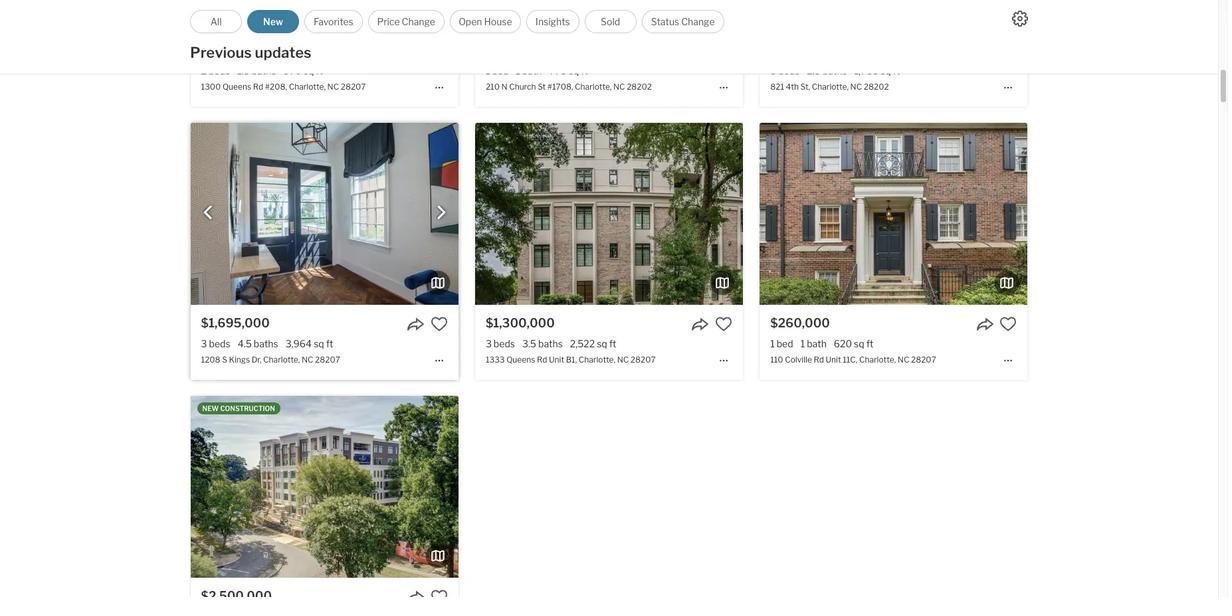Task type: locate. For each thing, give the bounding box(es) containing it.
3 beds up "1208"
[[201, 338, 230, 350]]

$340,000
[[201, 43, 261, 57]]

rd down the "3.5 baths"
[[537, 355, 547, 365]]

1 horizontal spatial 28202
[[864, 82, 889, 92]]

1 horizontal spatial bath
[[807, 338, 827, 350]]

unit left the 11c, at the right bottom
[[826, 355, 841, 365]]

2 photo of 210 n church st #1708, charlotte, nc 28202 image from the left
[[475, 0, 743, 32]]

3
[[770, 65, 776, 76], [201, 338, 207, 350], [486, 338, 492, 350]]

previous updates
[[190, 44, 311, 61]]

778 sq ft
[[549, 65, 588, 76]]

n
[[501, 82, 507, 92]]

New radio
[[247, 10, 299, 33]]

1 horizontal spatial queens
[[506, 355, 535, 365]]

0 horizontal spatial 1 bed
[[486, 65, 509, 76]]

1 vertical spatial bath
[[807, 338, 827, 350]]

2 horizontal spatial rd
[[814, 355, 824, 365]]

0 horizontal spatial unit
[[549, 355, 564, 365]]

2 horizontal spatial 3 beds
[[770, 65, 800, 76]]

1 up 110 on the right
[[770, 338, 775, 350]]

all
[[210, 16, 222, 27]]

nc
[[327, 82, 339, 92], [613, 82, 625, 92], [850, 82, 862, 92], [302, 355, 313, 365], [617, 355, 629, 365], [898, 355, 909, 365]]

2 photo of 110 colville rd unit 11c, charlotte, nc 28207 image from the left
[[760, 123, 1028, 305]]

1 favorite button checkbox from the left
[[715, 316, 732, 333]]

unit for $1,300,000
[[549, 355, 564, 365]]

change right price
[[402, 16, 435, 27]]

0 horizontal spatial 3
[[201, 338, 207, 350]]

charlotte, right the 11c, at the right bottom
[[859, 355, 896, 365]]

0 horizontal spatial queens
[[223, 82, 251, 92]]

sq
[[304, 65, 314, 76], [569, 65, 579, 76], [881, 65, 891, 76], [314, 338, 324, 350], [597, 338, 607, 350], [854, 338, 864, 350]]

st
[[538, 82, 546, 92]]

rd down the 1.5 baths on the left top of page
[[253, 82, 263, 92]]

2 favorite button checkbox from the left
[[1000, 316, 1017, 333]]

ft up 210 n church st #1708, charlotte, nc 28202
[[581, 65, 588, 76]]

ft right 970
[[316, 65, 323, 76]]

baths for 2.5 baths
[[823, 65, 847, 76]]

beds
[[209, 65, 230, 76], [778, 65, 800, 76], [209, 338, 230, 350], [494, 338, 515, 350]]

baths right 3.5
[[538, 338, 563, 350]]

1 horizontal spatial unit
[[826, 355, 841, 365]]

charlotte,
[[289, 82, 326, 92], [575, 82, 612, 92], [812, 82, 849, 92], [263, 355, 300, 365], [579, 355, 615, 365], [859, 355, 896, 365]]

1 horizontal spatial rd
[[537, 355, 547, 365]]

favorite button checkbox for $1,300,000
[[715, 316, 732, 333]]

beds up 4th
[[778, 65, 800, 76]]

2 unit from the left
[[826, 355, 841, 365]]

charlotte, down 2,522 sq ft
[[579, 355, 615, 365]]

baths
[[252, 65, 276, 76], [823, 65, 847, 76], [254, 338, 278, 350], [538, 338, 563, 350]]

1 unit from the left
[[549, 355, 564, 365]]

photo of 1208 s kings dr, charlotte, nc 28207 image
[[0, 123, 191, 305], [190, 123, 458, 305], [458, 123, 726, 305]]

charlotte, down 2.5 baths
[[812, 82, 849, 92]]

1 photo of 1300 queens rd #208, charlotte, nc 28207 image from the left
[[0, 0, 191, 32]]

queens down 1.5
[[223, 82, 251, 92]]

1 horizontal spatial change
[[681, 16, 715, 27]]

ft up the 110 colville rd unit 11c, charlotte, nc 28207
[[866, 338, 873, 350]]

photo of 1333 queens rd unit b1, charlotte, nc 28207 image
[[207, 123, 475, 305], [475, 123, 743, 305], [743, 123, 1011, 305]]

3,964
[[286, 338, 312, 350]]

nc down the 1,768
[[850, 82, 862, 92]]

1 change from the left
[[402, 16, 435, 27]]

28207
[[341, 82, 366, 92], [315, 355, 340, 365], [630, 355, 656, 365], [911, 355, 936, 365]]

$1,300,000
[[486, 316, 555, 330]]

beds for 4.5 baths
[[209, 338, 230, 350]]

bath up church
[[522, 65, 542, 76]]

bed up n
[[492, 65, 509, 76]]

1 horizontal spatial favorite button checkbox
[[1000, 316, 1017, 333]]

favorite button checkbox
[[430, 316, 448, 333], [430, 589, 448, 597]]

620 sq ft
[[834, 338, 873, 350]]

2 photo of 1208 s kings dr, charlotte, nc 28207 image from the left
[[190, 123, 458, 305]]

new
[[263, 16, 283, 27]]

1 horizontal spatial 3 beds
[[486, 338, 515, 350]]

1 bed up 210 at top
[[486, 65, 509, 76]]

0 horizontal spatial favorite button checkbox
[[715, 316, 732, 333]]

3 beds up 1333
[[486, 338, 515, 350]]

110
[[770, 355, 783, 365]]

change inside radio
[[402, 16, 435, 27]]

unit left 'b1,'
[[549, 355, 564, 365]]

sq right 620
[[854, 338, 864, 350]]

1 bed up 110 on the right
[[770, 338, 793, 350]]

1 bed
[[486, 65, 509, 76], [770, 338, 793, 350]]

beds for 3.5 baths
[[494, 338, 515, 350]]

0 vertical spatial 1 bath
[[516, 65, 542, 76]]

change for price change
[[402, 16, 435, 27]]

status change
[[651, 16, 715, 27]]

beds right 2 at top
[[209, 65, 230, 76]]

2 photo of 130 cherokee rd #204, charlotte, nc 28207 image from the left
[[190, 396, 458, 578]]

beds up 1333
[[494, 338, 515, 350]]

previous
[[190, 44, 252, 61]]

change right status
[[681, 16, 715, 27]]

unit
[[549, 355, 564, 365], [826, 355, 841, 365]]

updates
[[255, 44, 311, 61]]

1 bath for 620 sq ft
[[801, 338, 827, 350]]

photo of 1300 queens rd #208, charlotte, nc 28207 image
[[0, 0, 191, 32], [190, 0, 458, 32], [458, 0, 726, 32]]

favorite button checkbox for $260,000
[[1000, 316, 1017, 333]]

1208 s kings dr, charlotte, nc 28207
[[201, 355, 340, 365]]

sq for 1,768
[[881, 65, 891, 76]]

ft right the 1,768
[[893, 65, 900, 76]]

option group
[[190, 10, 724, 33]]

0 horizontal spatial bed
[[492, 65, 509, 76]]

1 vertical spatial bed
[[777, 338, 793, 350]]

0 vertical spatial favorite button checkbox
[[430, 316, 448, 333]]

baths up #208,
[[252, 65, 276, 76]]

favorite button image for $260,000
[[1000, 316, 1017, 333]]

sq for 2,522
[[597, 338, 607, 350]]

2.5
[[807, 65, 821, 76]]

house
[[484, 16, 512, 27]]

photo of 130 cherokee rd #204, charlotte, nc 28207 image
[[0, 396, 191, 578], [190, 396, 458, 578], [458, 396, 726, 578]]

next button image
[[434, 206, 448, 220]]

sq right 3,964
[[314, 338, 324, 350]]

0 horizontal spatial 3 beds
[[201, 338, 230, 350]]

970
[[283, 65, 302, 76]]

1 photo of 821 4th st, charlotte, nc 28202 image from the left
[[492, 0, 760, 32]]

bath for 620
[[807, 338, 827, 350]]

sq right 778
[[569, 65, 579, 76]]

3 up 821 on the right
[[770, 65, 776, 76]]

1,768 sq ft
[[854, 65, 900, 76]]

ft for 620 sq ft
[[866, 338, 873, 350]]

3 beds up 4th
[[770, 65, 800, 76]]

1
[[486, 65, 490, 76], [516, 65, 520, 76], [770, 338, 775, 350], [801, 338, 805, 350]]

sq for 778
[[569, 65, 579, 76]]

$260,000
[[770, 316, 830, 330]]

1 bath up "colville"
[[801, 338, 827, 350]]

0 horizontal spatial bath
[[522, 65, 542, 76]]

1 photo of 210 n church st #1708, charlotte, nc 28202 image from the left
[[207, 0, 475, 32]]

ft
[[316, 65, 323, 76], [581, 65, 588, 76], [893, 65, 900, 76], [326, 338, 333, 350], [609, 338, 616, 350], [866, 338, 873, 350]]

ft right 3,964
[[326, 338, 333, 350]]

bed
[[492, 65, 509, 76], [777, 338, 793, 350]]

1 vertical spatial 1 bed
[[770, 338, 793, 350]]

2 change from the left
[[681, 16, 715, 27]]

1 vertical spatial favorite button checkbox
[[430, 589, 448, 597]]

3 photo of 1300 queens rd #208, charlotte, nc 28207 image from the left
[[458, 0, 726, 32]]

0 horizontal spatial 28202
[[627, 82, 652, 92]]

change
[[402, 16, 435, 27], [681, 16, 715, 27]]

colville
[[785, 355, 812, 365]]

3 beds
[[770, 65, 800, 76], [201, 338, 230, 350], [486, 338, 515, 350]]

1 horizontal spatial 1 bed
[[770, 338, 793, 350]]

ft for 3,964 sq ft
[[326, 338, 333, 350]]

1 photo of 130 cherokee rd #204, charlotte, nc 28207 image from the left
[[0, 396, 191, 578]]

1 bath
[[516, 65, 542, 76], [801, 338, 827, 350]]

1 bath up church
[[516, 65, 542, 76]]

favorite button checkbox
[[715, 316, 732, 333], [1000, 316, 1017, 333]]

821 4th st, charlotte, nc 28202
[[770, 82, 889, 92]]

photo of 210 n church st #1708, charlotte, nc 28202 image
[[207, 0, 475, 32], [475, 0, 743, 32], [743, 0, 1011, 32]]

ft for 778 sq ft
[[581, 65, 588, 76]]

1 vertical spatial 1 bath
[[801, 338, 827, 350]]

sq right the 1,768
[[881, 65, 891, 76]]

beds up s
[[209, 338, 230, 350]]

price change
[[377, 16, 435, 27]]

church
[[509, 82, 536, 92]]

110 colville rd unit 11c, charlotte, nc 28207
[[770, 355, 936, 365]]

28202
[[627, 82, 652, 92], [864, 82, 889, 92]]

0 vertical spatial queens
[[223, 82, 251, 92]]

rd right "colville"
[[814, 355, 824, 365]]

1 photo of 1333 queens rd unit b1, charlotte, nc 28207 image from the left
[[207, 123, 475, 305]]

price
[[377, 16, 400, 27]]

bath
[[522, 65, 542, 76], [807, 338, 827, 350]]

1 bed for 778 sq ft
[[486, 65, 509, 76]]

change inside option
[[681, 16, 715, 27]]

0 vertical spatial bath
[[522, 65, 542, 76]]

bath up "colville"
[[807, 338, 827, 350]]

change for status change
[[681, 16, 715, 27]]

0 horizontal spatial change
[[402, 16, 435, 27]]

charlotte, down 778 sq ft
[[575, 82, 612, 92]]

2.5 baths
[[807, 65, 847, 76]]

0 vertical spatial 1 bed
[[486, 65, 509, 76]]

210 n church st #1708, charlotte, nc 28202
[[486, 82, 652, 92]]

1 28202 from the left
[[627, 82, 652, 92]]

0 horizontal spatial 1 bath
[[516, 65, 542, 76]]

1 vertical spatial queens
[[506, 355, 535, 365]]

2 photo of 1300 queens rd #208, charlotte, nc 28207 image from the left
[[190, 0, 458, 32]]

baths up 1208 s kings dr, charlotte, nc 28207
[[254, 338, 278, 350]]

Favorites radio
[[304, 10, 363, 33]]

1 horizontal spatial bed
[[777, 338, 793, 350]]

photo of 110 colville rd unit 11c, charlotte, nc 28207 image
[[492, 123, 760, 305], [760, 123, 1028, 305], [1027, 123, 1228, 305]]

sq right 2,522
[[597, 338, 607, 350]]

favorite button image
[[430, 316, 448, 333], [715, 316, 732, 333], [1000, 316, 1017, 333], [430, 589, 448, 597]]

rd
[[253, 82, 263, 92], [537, 355, 547, 365], [814, 355, 824, 365]]

queens down 3.5
[[506, 355, 535, 365]]

open house
[[459, 16, 512, 27]]

4.5 baths
[[238, 338, 278, 350]]

1 favorite button checkbox from the top
[[430, 316, 448, 333]]

photo of 821 4th st, charlotte, nc 28202 image
[[492, 0, 760, 32], [760, 0, 1028, 32], [1027, 0, 1228, 32]]

ft right 2,522
[[609, 338, 616, 350]]

0 vertical spatial bed
[[492, 65, 509, 76]]

bed up 110 on the right
[[777, 338, 793, 350]]

3 photo of 110 colville rd unit 11c, charlotte, nc 28207 image from the left
[[1027, 123, 1228, 305]]

3 photo of 1333 queens rd unit b1, charlotte, nc 28207 image from the left
[[743, 123, 1011, 305]]

1 horizontal spatial 3
[[486, 338, 492, 350]]

3 up 1333
[[486, 338, 492, 350]]

0 horizontal spatial rd
[[253, 82, 263, 92]]

sq right 970
[[304, 65, 314, 76]]

1300 queens rd #208, charlotte, nc 28207
[[201, 82, 366, 92]]

baths up "821 4th st, charlotte, nc 28202"
[[823, 65, 847, 76]]

3 up "1208"
[[201, 338, 207, 350]]

bed for 778
[[492, 65, 509, 76]]

queens
[[223, 82, 251, 92], [506, 355, 535, 365]]

2,522
[[570, 338, 595, 350]]

3 photo of 130 cherokee rd #204, charlotte, nc 28207 image from the left
[[458, 396, 726, 578]]

1 horizontal spatial 1 bath
[[801, 338, 827, 350]]



Task type: describe. For each thing, give the bounding box(es) containing it.
new
[[202, 405, 219, 413]]

3.5
[[522, 338, 536, 350]]

1333
[[486, 355, 505, 365]]

2 favorite button checkbox from the top
[[430, 589, 448, 597]]

nc right #208,
[[327, 82, 339, 92]]

1 photo of 1208 s kings dr, charlotte, nc 28207 image from the left
[[0, 123, 191, 305]]

$1,695,000
[[201, 316, 270, 330]]

charlotte, down '970 sq ft'
[[289, 82, 326, 92]]

2 28202 from the left
[[864, 82, 889, 92]]

queens for 1333
[[506, 355, 535, 365]]

Open House radio
[[450, 10, 521, 33]]

1 up 210 at top
[[486, 65, 490, 76]]

nc right 'b1,'
[[617, 355, 629, 365]]

nc right the 11c, at the right bottom
[[898, 355, 909, 365]]

#208,
[[265, 82, 287, 92]]

sold
[[601, 16, 620, 27]]

open
[[459, 16, 482, 27]]

3 photo of 821 4th st, charlotte, nc 28202 image from the left
[[1027, 0, 1228, 32]]

ft for 2,522 sq ft
[[609, 338, 616, 350]]

nc down 3,964 sq ft
[[302, 355, 313, 365]]

1,768
[[854, 65, 879, 76]]

3 beds for $1,695,000
[[201, 338, 230, 350]]

3.5 baths
[[522, 338, 563, 350]]

sq for 620
[[854, 338, 864, 350]]

insights
[[536, 16, 570, 27]]

rd for $260,000
[[814, 355, 824, 365]]

favorite button image for $1,695,000
[[430, 316, 448, 333]]

ft for 970 sq ft
[[316, 65, 323, 76]]

3 photo of 1208 s kings dr, charlotte, nc 28207 image from the left
[[458, 123, 726, 305]]

970 sq ft
[[283, 65, 323, 76]]

ft for 1,768 sq ft
[[893, 65, 900, 76]]

1.5 baths
[[237, 65, 276, 76]]

3,964 sq ft
[[286, 338, 333, 350]]

baths for 3.5 baths
[[538, 338, 563, 350]]

sq for 970
[[304, 65, 314, 76]]

1 up church
[[516, 65, 520, 76]]

1208
[[201, 355, 220, 365]]

2 photo of 821 4th st, charlotte, nc 28202 image from the left
[[760, 0, 1028, 32]]

210
[[486, 82, 500, 92]]

sq for 3,964
[[314, 338, 324, 350]]

2 beds
[[201, 65, 230, 76]]

baths for 1.5 baths
[[252, 65, 276, 76]]

All radio
[[190, 10, 242, 33]]

4.5
[[238, 338, 252, 350]]

11c,
[[843, 355, 857, 365]]

status
[[651, 16, 679, 27]]

2 photo of 1333 queens rd unit b1, charlotte, nc 28207 image from the left
[[475, 123, 743, 305]]

821
[[770, 82, 784, 92]]

1 bed for 620 sq ft
[[770, 338, 793, 350]]

s
[[222, 355, 227, 365]]

construction
[[220, 405, 275, 413]]

unit for $260,000
[[826, 355, 841, 365]]

bed for 620
[[777, 338, 793, 350]]

1 photo of 110 colville rd unit 11c, charlotte, nc 28207 image from the left
[[492, 123, 760, 305]]

charlotte, down 3,964
[[263, 355, 300, 365]]

3 photo of 210 n church st #1708, charlotte, nc 28202 image from the left
[[743, 0, 1011, 32]]

1 bath for 778 sq ft
[[516, 65, 542, 76]]

Price Change radio
[[368, 10, 444, 33]]

nc right #1708,
[[613, 82, 625, 92]]

620
[[834, 338, 852, 350]]

baths for 4.5 baths
[[254, 338, 278, 350]]

Insights radio
[[526, 10, 579, 33]]

kings
[[229, 355, 250, 365]]

st,
[[800, 82, 810, 92]]

2,522 sq ft
[[570, 338, 616, 350]]

1300
[[201, 82, 221, 92]]

3 beds for $1,300,000
[[486, 338, 515, 350]]

3 for $1,695,000
[[201, 338, 207, 350]]

favorite button image for $1,300,000
[[715, 316, 732, 333]]

bath for 778
[[522, 65, 542, 76]]

#1708,
[[547, 82, 573, 92]]

previous button image
[[201, 206, 214, 220]]

b1,
[[566, 355, 577, 365]]

beds for 1.5 baths
[[209, 65, 230, 76]]

new construction
[[202, 405, 275, 413]]

dr,
[[252, 355, 262, 365]]

778
[[549, 65, 567, 76]]

1.5
[[237, 65, 250, 76]]

Status Change radio
[[642, 10, 724, 33]]

favorites
[[314, 16, 353, 27]]

queens for 1300
[[223, 82, 251, 92]]

1 up "colville"
[[801, 338, 805, 350]]

2 horizontal spatial 3
[[770, 65, 776, 76]]

Sold radio
[[585, 10, 636, 33]]

beds for 2.5 baths
[[778, 65, 800, 76]]

3 for $1,300,000
[[486, 338, 492, 350]]

4th
[[786, 82, 799, 92]]

2
[[201, 65, 207, 76]]

1333 queens rd unit b1, charlotte, nc 28207
[[486, 355, 656, 365]]

rd for $1,300,000
[[537, 355, 547, 365]]

option group containing all
[[190, 10, 724, 33]]



Task type: vqa. For each thing, say whether or not it's contained in the screenshot.
Ixie
no



